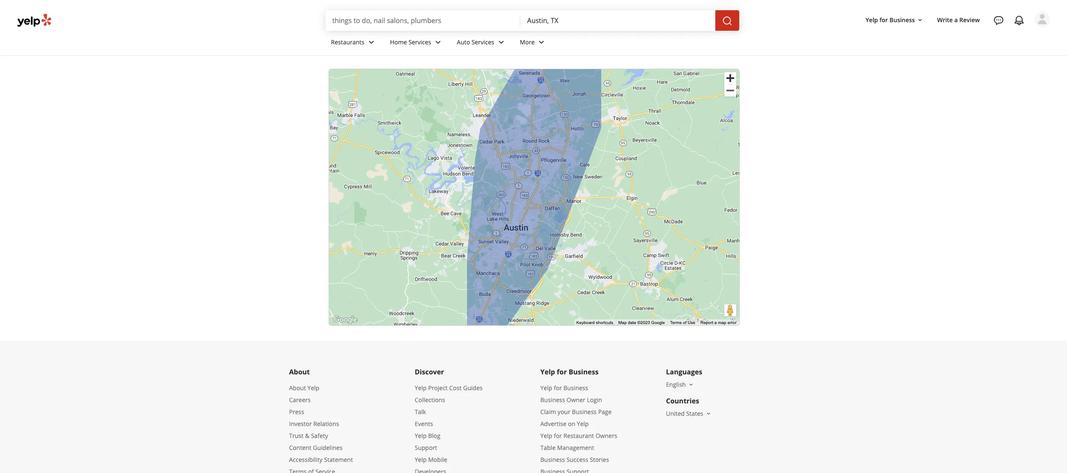 Task type: locate. For each thing, give the bounding box(es) containing it.
for inside yelp for business button
[[880, 16, 889, 24]]

1 vertical spatial 16 chevron down v2 image
[[705, 411, 712, 418]]

services right auto
[[472, 38, 495, 46]]

for
[[880, 16, 889, 24], [557, 368, 567, 377], [554, 384, 562, 393], [554, 432, 562, 440]]

1 24 chevron down v2 image from the left
[[366, 37, 377, 47]]

data
[[628, 321, 637, 325]]

owners
[[596, 432, 618, 440]]

events link
[[415, 420, 433, 428]]

24 chevron down v2 image inside restaurants link
[[366, 37, 377, 47]]

for up business owner login link
[[554, 384, 562, 393]]

2 services from the left
[[472, 38, 495, 46]]

about up about yelp link
[[289, 368, 310, 377]]

1 vertical spatial about
[[289, 384, 306, 393]]

careers link
[[289, 396, 311, 405]]

report
[[701, 321, 714, 325]]

map
[[619, 321, 627, 325]]

yelp for restaurant owners link
[[541, 432, 618, 440]]

24 chevron down v2 image
[[366, 37, 377, 47], [433, 37, 443, 47], [496, 37, 507, 47]]

for left 16 chevron down v2 image
[[880, 16, 889, 24]]

business
[[890, 16, 916, 24], [569, 368, 599, 377], [564, 384, 589, 393], [541, 396, 565, 405], [572, 408, 597, 417], [541, 456, 565, 464]]

google image
[[331, 315, 359, 326]]

map
[[718, 321, 727, 325]]

0 vertical spatial a
[[955, 16, 959, 24]]

terms of use link
[[671, 321, 696, 325]]

yelp for business up yelp for business link
[[541, 368, 599, 377]]

a left map on the bottom right of the page
[[715, 321, 717, 325]]

notifications image
[[1015, 15, 1025, 26]]

languages
[[666, 368, 703, 377]]

None search field
[[326, 10, 741, 31]]

1 horizontal spatial a
[[955, 16, 959, 24]]

1 horizontal spatial services
[[472, 38, 495, 46]]

a for write
[[955, 16, 959, 24]]

content
[[289, 444, 312, 452]]

services right 'home'
[[409, 38, 431, 46]]

write a review
[[938, 16, 981, 24]]

map region
[[300, 53, 847, 381]]

yelp inside about yelp careers press investor relations trust & safety content guidelines accessibility statement
[[308, 384, 320, 393]]

0 horizontal spatial none field
[[332, 16, 514, 25]]

24 chevron down v2 image left auto
[[433, 37, 443, 47]]

services for auto services
[[472, 38, 495, 46]]

2 none field from the left
[[527, 16, 709, 25]]

0 horizontal spatial 16 chevron down v2 image
[[688, 382, 695, 389]]

business left 16 chevron down v2 image
[[890, 16, 916, 24]]

16 chevron down v2 image inside english popup button
[[688, 382, 695, 389]]

16 chevron down v2 image right states
[[705, 411, 712, 418]]

1 horizontal spatial 24 chevron down v2 image
[[433, 37, 443, 47]]

christina o. image
[[1035, 12, 1051, 27]]

about yelp careers press investor relations trust & safety content guidelines accessibility statement
[[289, 384, 353, 464]]

report a map error link
[[701, 321, 737, 325]]

about inside about yelp careers press investor relations trust & safety content guidelines accessibility statement
[[289, 384, 306, 393]]

accessibility statement link
[[289, 456, 353, 464]]

24 chevron down v2 image inside auto services link
[[496, 37, 507, 47]]

auto services
[[457, 38, 495, 46]]

2 horizontal spatial 24 chevron down v2 image
[[496, 37, 507, 47]]

table management link
[[541, 444, 595, 452]]

2 24 chevron down v2 image from the left
[[433, 37, 443, 47]]

yelp
[[866, 16, 879, 24], [541, 368, 555, 377], [308, 384, 320, 393], [415, 384, 427, 393], [541, 384, 553, 393], [577, 420, 589, 428], [415, 432, 427, 440], [541, 432, 553, 440], [415, 456, 427, 464]]

about for about yelp careers press investor relations trust & safety content guidelines accessibility statement
[[289, 384, 306, 393]]

about yelp link
[[289, 384, 320, 393]]

business down table
[[541, 456, 565, 464]]

for up yelp for business link
[[557, 368, 567, 377]]

16 chevron down v2 image for countries
[[705, 411, 712, 418]]

a
[[955, 16, 959, 24], [715, 321, 717, 325]]

about
[[289, 368, 310, 377], [289, 384, 306, 393]]

states
[[687, 410, 704, 418]]

0 horizontal spatial a
[[715, 321, 717, 325]]

english button
[[666, 381, 695, 389]]

24 chevron down v2 image for restaurants
[[366, 37, 377, 47]]

1 horizontal spatial none field
[[527, 16, 709, 25]]

relations
[[314, 420, 339, 428]]

messages image
[[994, 15, 1004, 26]]

24 chevron down v2 image for home services
[[433, 37, 443, 47]]

16 chevron down v2 image
[[688, 382, 695, 389], [705, 411, 712, 418]]

blog
[[428, 432, 441, 440]]

0 vertical spatial yelp for business
[[866, 16, 916, 24]]

0 vertical spatial about
[[289, 368, 310, 377]]

home
[[390, 38, 407, 46]]

1 vertical spatial a
[[715, 321, 717, 325]]

none field near
[[527, 16, 709, 25]]

24 chevron down v2 image right restaurants
[[366, 37, 377, 47]]

collections
[[415, 396, 445, 405]]

keyboard
[[577, 321, 595, 325]]

16 chevron down v2 image down languages
[[688, 382, 695, 389]]

claim your business page link
[[541, 408, 612, 417]]

1 horizontal spatial yelp for business
[[866, 16, 916, 24]]

about up careers
[[289, 384, 306, 393]]

united states button
[[666, 410, 712, 418]]

1 none field from the left
[[332, 16, 514, 25]]

yelp for business link
[[541, 384, 589, 393]]

of
[[683, 321, 687, 325]]

terms of use
[[671, 321, 696, 325]]

talk
[[415, 408, 426, 417]]

claim
[[541, 408, 556, 417]]

a right the write
[[955, 16, 959, 24]]

1 horizontal spatial 16 chevron down v2 image
[[705, 411, 712, 418]]

services for home services
[[409, 38, 431, 46]]

1 vertical spatial yelp for business
[[541, 368, 599, 377]]

page
[[599, 408, 612, 417]]

yelp project cost guides link
[[415, 384, 483, 393]]

home services link
[[383, 31, 450, 56]]

1 about from the top
[[289, 368, 310, 377]]

united states
[[666, 410, 704, 418]]

None field
[[332, 16, 514, 25], [527, 16, 709, 25]]

united
[[666, 410, 685, 418]]

0 horizontal spatial 24 chevron down v2 image
[[366, 37, 377, 47]]

2 about from the top
[[289, 384, 306, 393]]

3 24 chevron down v2 image from the left
[[496, 37, 507, 47]]

16 chevron down v2 image inside united states popup button
[[705, 411, 712, 418]]

0 vertical spatial 16 chevron down v2 image
[[688, 382, 695, 389]]

24 chevron down v2 image inside "home services" link
[[433, 37, 443, 47]]

restaurants
[[331, 38, 365, 46]]

review
[[960, 16, 981, 24]]

24 chevron down v2 image right 'auto services'
[[496, 37, 507, 47]]

yelp for business left 16 chevron down v2 image
[[866, 16, 916, 24]]

0 horizontal spatial services
[[409, 38, 431, 46]]

english
[[666, 381, 686, 389]]

yelp blog link
[[415, 432, 441, 440]]

0 horizontal spatial yelp for business
[[541, 368, 599, 377]]

1 services from the left
[[409, 38, 431, 46]]

services
[[409, 38, 431, 46], [472, 38, 495, 46]]

yelp for business
[[866, 16, 916, 24], [541, 368, 599, 377]]

press
[[289, 408, 304, 417]]

error
[[728, 321, 737, 325]]



Task type: vqa. For each thing, say whether or not it's contained in the screenshot.


Task type: describe. For each thing, give the bounding box(es) containing it.
support
[[415, 444, 437, 452]]

user actions element
[[859, 11, 1063, 63]]

keyboard shortcuts
[[577, 321, 614, 325]]

collections link
[[415, 396, 445, 405]]

24 chevron down v2 image for auto services
[[496, 37, 507, 47]]

business up the owner
[[564, 384, 589, 393]]

trust
[[289, 432, 304, 440]]

&
[[305, 432, 310, 440]]

use
[[688, 321, 696, 325]]

business down the owner
[[572, 408, 597, 417]]

your
[[558, 408, 571, 417]]

safety
[[311, 432, 328, 440]]

restaurant
[[564, 432, 594, 440]]

restaurants link
[[324, 31, 383, 56]]

Near text field
[[527, 16, 709, 25]]

on
[[568, 420, 576, 428]]

map data ©2023 google
[[619, 321, 665, 325]]

business up claim
[[541, 396, 565, 405]]

content guidelines link
[[289, 444, 343, 452]]

24 chevron down v2 image
[[537, 37, 547, 47]]

yelp for business inside button
[[866, 16, 916, 24]]

shortcuts
[[596, 321, 614, 325]]

mobile
[[428, 456, 448, 464]]

owner
[[567, 396, 586, 405]]

about for about
[[289, 368, 310, 377]]

talk link
[[415, 408, 426, 417]]

auto
[[457, 38, 470, 46]]

events
[[415, 420, 433, 428]]

yelp project cost guides collections talk events yelp blog support yelp mobile
[[415, 384, 483, 464]]

business up yelp for business link
[[569, 368, 599, 377]]

more link
[[513, 31, 554, 56]]

accessibility
[[289, 456, 323, 464]]

yelp for business business owner login claim your business page advertise on yelp yelp for restaurant owners table management business success stories
[[541, 384, 618, 464]]

keyboard shortcuts button
[[577, 320, 614, 326]]

advertise on yelp link
[[541, 420, 589, 428]]

home services
[[390, 38, 431, 46]]

advertise
[[541, 420, 567, 428]]

©2023
[[638, 321, 650, 325]]

google
[[652, 321, 665, 325]]

16 chevron down v2 image
[[917, 17, 924, 23]]

write a review link
[[934, 12, 984, 28]]

press link
[[289, 408, 304, 417]]

success
[[567, 456, 589, 464]]

business success stories link
[[541, 456, 609, 464]]

yelp inside button
[[866, 16, 879, 24]]

for down "advertise"
[[554, 432, 562, 440]]

more
[[520, 38, 535, 46]]

business owner login link
[[541, 396, 603, 405]]

search image
[[722, 16, 733, 26]]

Find text field
[[332, 16, 514, 25]]

cost
[[450, 384, 462, 393]]

yelp for business button
[[863, 12, 927, 28]]

none field find
[[332, 16, 514, 25]]

trust & safety link
[[289, 432, 328, 440]]

guides
[[463, 384, 483, 393]]

report a map error
[[701, 321, 737, 325]]

support link
[[415, 444, 437, 452]]

auto services link
[[450, 31, 513, 56]]

table
[[541, 444, 556, 452]]

a for report
[[715, 321, 717, 325]]

project
[[428, 384, 448, 393]]

guidelines
[[313, 444, 343, 452]]

countries
[[666, 397, 700, 406]]

investor
[[289, 420, 312, 428]]

management
[[557, 444, 595, 452]]

16 chevron down v2 image for languages
[[688, 382, 695, 389]]

careers
[[289, 396, 311, 405]]

login
[[587, 396, 603, 405]]

yelp mobile link
[[415, 456, 448, 464]]

discover
[[415, 368, 444, 377]]

stories
[[590, 456, 609, 464]]

statement
[[324, 456, 353, 464]]

investor relations link
[[289, 420, 339, 428]]

business categories element
[[324, 31, 1051, 56]]

business inside button
[[890, 16, 916, 24]]

terms
[[671, 321, 682, 325]]

write
[[938, 16, 953, 24]]



